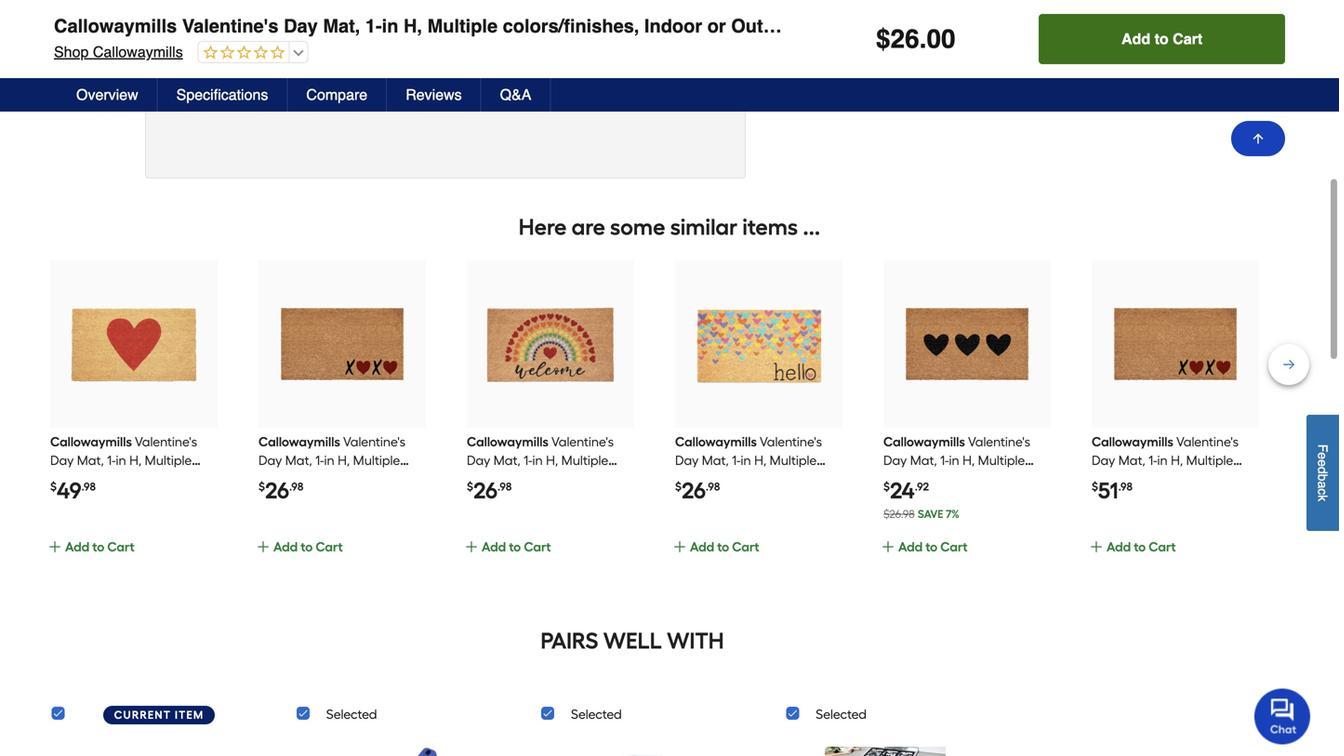Task type: locate. For each thing, give the bounding box(es) containing it.
3 plus image from the left
[[881, 539, 896, 554]]

or inside "callowaymills valentine's day mat, 1-in h, multiple colors/finishes, indoor or outdoor use, heart design item # 4843375 | model # 107251729"
[[702, 8, 720, 29]]

here are some similar items ... heading
[[48, 208, 1291, 246]]

multiple
[[422, 8, 492, 29], [427, 15, 498, 37]]

day up compare
[[278, 8, 312, 29]]

.98
[[81, 480, 96, 493], [289, 480, 303, 493], [497, 480, 512, 493], [706, 480, 720, 493], [1118, 480, 1133, 493]]

e
[[1315, 452, 1330, 459], [1315, 459, 1330, 467]]

to for third the callowaymills valentine's day mat, 1-in h, multiple colors/finishes, indoor or outdoor use, heart design image
[[509, 539, 521, 555]]

or
[[1094, 1, 1106, 16], [702, 8, 720, 29], [707, 15, 726, 37]]

to
[[1178, 1, 1189, 16], [1155, 30, 1169, 47], [92, 539, 104, 555], [301, 539, 313, 555], [509, 539, 521, 555], [717, 539, 729, 555], [926, 539, 938, 555], [1134, 539, 1146, 555]]

1 .98 from the left
[[81, 480, 96, 493]]

2 plus image from the left
[[672, 539, 687, 554]]

plus image
[[464, 539, 479, 554], [672, 539, 687, 554], [1089, 539, 1104, 554]]

selected up ottomanson 2-ft x 5-ft black rectangular indoor or outdoor decorative utility mat image
[[816, 706, 867, 722]]

2 horizontal spatial plus image
[[1089, 539, 1104, 554]]

pairs well with
[[541, 627, 724, 654]]

valentine's for callowaymills valentine's day mat, 1-in h, multiple colors/finishes, indoor or outdoor use, heart design
[[182, 15, 279, 37]]

add inside 51 list item
[[1107, 539, 1131, 555]]

.92
[[915, 480, 929, 493]]

$ for the callowaymills valentine's day mat, 1-in h, multiple colors/finishes, indoor or outdoor use, heart design image inside 51 list item
[[1092, 480, 1098, 493]]

callowaymills link for the callowaymills valentine's day mat, 1-in h, multiple colors/finishes, indoor or outdoor use, heart design image inside 51 list item
[[1092, 434, 1250, 505]]

zero stars image
[[199, 45, 285, 62], [193, 60, 280, 77]]

some
[[610, 213, 665, 240]]

compare button
[[288, 78, 387, 112]]

add to cart
[[1122, 30, 1203, 47], [65, 539, 135, 555], [273, 539, 343, 555], [482, 539, 551, 555], [690, 539, 759, 555], [898, 539, 968, 555], [1107, 539, 1176, 555]]

unused
[[973, 1, 1016, 16]]

5 .98 from the left
[[1118, 480, 1133, 493]]

add
[[1122, 30, 1150, 47], [65, 539, 89, 555], [273, 539, 298, 555], [482, 539, 506, 555], [690, 539, 714, 555], [898, 539, 923, 555], [1107, 539, 1131, 555]]

$ inside $ 49 .98
[[50, 480, 57, 493]]

e up the b
[[1315, 459, 1330, 467]]

specifications
[[176, 86, 268, 103]]

$ inside the $ 51 .98
[[1092, 480, 1098, 493]]

1- up compare button
[[365, 15, 382, 37]]

cart for 1st the callowaymills valentine's day mat, 1-in h, multiple colors/finishes, indoor or outdoor use, heart design image
[[107, 539, 135, 555]]

callowaymills link for second the callowaymills valentine's day mat, 1-in h, multiple colors/finishes, indoor or outdoor use, heart design image from left
[[259, 434, 417, 505]]

add for second the callowaymills valentine's day mat, 1-in h, multiple colors/finishes, indoor or outdoor use, heart design image from left
[[273, 539, 298, 555]]

$ 26 .98
[[259, 477, 303, 504], [467, 477, 512, 504], [675, 477, 720, 504]]

plus image for add to cart link related to third the callowaymills valentine's day mat, 1-in h, multiple colors/finishes, indoor or outdoor use, heart design image
[[464, 539, 479, 554]]

to for the callowaymills valentine's day mat, 1-in h, multiple colors/finishes, indoor or outdoor use, heart design image inside 51 list item
[[1134, 539, 1146, 555]]

with
[[667, 627, 724, 654]]

use, left return
[[804, 8, 843, 29]]

to for second the callowaymills valentine's day mat, 1-in h, multiple colors/finishes, indoor or outdoor use, heart design image from left
[[301, 539, 313, 555]]

chat invite button image
[[1255, 688, 1311, 744]]

1- up compare
[[360, 8, 376, 29]]

day
[[278, 8, 312, 29], [284, 15, 318, 37]]

in inside "callowaymills valentine's day mat, 1-in h, multiple colors/finishes, indoor or outdoor use, heart design item # 4843375 | model # 107251729"
[[376, 8, 393, 29]]

to for 3rd the callowaymills valentine's day mat, 1-in h, multiple colors/finishes, indoor or outdoor use, heart design image from right
[[717, 539, 729, 555]]

q&a button
[[481, 78, 551, 112]]

2 # from the left
[[186, 35, 193, 50]]

learn more link
[[918, 17, 984, 36]]

6 add to cart link from the left
[[1089, 537, 1255, 578]]

3 selected from the left
[[816, 706, 867, 722]]

add to cart inside 49 list item
[[65, 539, 135, 555]]

# right item
[[77, 35, 85, 50]]

1 plus image from the left
[[47, 539, 62, 554]]

1- inside "callowaymills valentine's day mat, 1-in h, multiple colors/finishes, indoor or outdoor use, heart design item # 4843375 | model # 107251729"
[[360, 8, 376, 29]]

cart inside button
[[1173, 30, 1203, 47]]

1 selected from the left
[[326, 706, 377, 722]]

valentine's up specifications
[[182, 15, 279, 37]]

return
[[871, 1, 910, 16]]

plus image for 49
[[47, 539, 62, 554]]

callowaymills inside "callowaymills valentine's day mat, 1-in h, multiple colors/finishes, indoor or outdoor use, heart design item # 4843375 | model # 107251729"
[[48, 8, 171, 29]]

plus image inside 51 list item
[[1089, 539, 1104, 554]]

callowaymills valentine's day mat, 1-in h, multiple colors/finishes, indoor or outdoor use, heart design image inside 51 list item
[[1108, 277, 1242, 411]]

design for callowaymills valentine's day mat, 1-in h, multiple colors/finishes, indoor or outdoor use, heart design item # 4843375 | model # 107251729
[[901, 8, 963, 29]]

mat, inside "callowaymills valentine's day mat, 1-in h, multiple colors/finishes, indoor or outdoor use, heart design item # 4843375 | model # 107251729"
[[317, 8, 355, 29]]

callowaymills inside 24 list item
[[883, 434, 965, 450]]

outdoor
[[726, 8, 799, 29], [731, 15, 805, 37]]

in
[[376, 8, 393, 29], [382, 15, 398, 37]]

compare
[[306, 86, 368, 103]]

plus image inside 49 list item
[[47, 539, 62, 554]]

to inside 49 list item
[[92, 539, 104, 555]]

1 e from the top
[[1315, 452, 1330, 459]]

2 horizontal spatial selected
[[816, 706, 867, 722]]

item
[[1019, 1, 1044, 16]]

outdoor for callowaymills valentine's day mat, 1-in h, multiple colors/finishes, indoor or outdoor use, heart design item # 4843375 | model # 107251729
[[726, 8, 799, 29]]

it
[[1137, 1, 1144, 16]]

add to cart inside button
[[1122, 30, 1203, 47]]

current
[[114, 708, 171, 722]]

shop callowaymills for "zero stars" image below 107251729
[[48, 59, 177, 76]]

3 add to cart link from the left
[[464, 537, 630, 578]]

colors/finishes, for callowaymills valentine's day mat, 1-in h, multiple colors/finishes, indoor or outdoor use, heart design item # 4843375 | model # 107251729
[[497, 8, 634, 29]]

# right model
[[186, 35, 193, 50]]

cart inside 49 list item
[[107, 539, 135, 555]]

selected
[[326, 706, 377, 722], [571, 706, 622, 722], [816, 706, 867, 722]]

add to cart for 49 list item
[[65, 539, 135, 555]]

design inside "callowaymills valentine's day mat, 1-in h, multiple colors/finishes, indoor or outdoor use, heart design item # 4843375 | model # 107251729"
[[901, 8, 963, 29]]

in for callowaymills valentine's day mat, 1-in h, multiple colors/finishes, indoor or outdoor use, heart design
[[382, 15, 398, 37]]

2 horizontal spatial plus image
[[881, 539, 896, 554]]

f e e d b a c k button
[[1307, 415, 1339, 531]]

5 add to cart link from the left
[[881, 537, 1047, 578]]

use, inside "callowaymills valentine's day mat, 1-in h, multiple colors/finishes, indoor or outdoor use, heart design item # 4843375 | model # 107251729"
[[804, 8, 843, 29]]

4 callowaymills valentine's day mat, 1-in h, multiple colors/finishes, indoor or outdoor use, heart design image from the left
[[692, 277, 826, 411]]

or for callowaymills valentine's day mat, 1-in h, multiple colors/finishes, indoor or outdoor use, heart design
[[707, 15, 726, 37]]

day for callowaymills valentine's day mat, 1-in h, multiple colors/finishes, indoor or outdoor use, heart design
[[284, 15, 318, 37]]

cart for 5th the callowaymills valentine's day mat, 1-in h, multiple colors/finishes, indoor or outdoor use, heart design image
[[940, 539, 968, 555]]

$ 51 .98
[[1092, 477, 1133, 504]]

3 $ 26 .98 from the left
[[675, 477, 720, 504]]

callowaymills valentine's day mat, 1-in h, multiple colors/finishes, indoor or outdoor use, heart design image
[[67, 277, 201, 411], [275, 277, 409, 411], [484, 277, 617, 411], [692, 277, 826, 411], [900, 277, 1034, 411], [1108, 277, 1242, 411]]

1 callowaymills link from the left
[[50, 434, 208, 505]]

.98 for 1st the callowaymills valentine's day mat, 1-in h, multiple colors/finishes, indoor or outdoor use, heart design image
[[81, 480, 96, 493]]

2 callowaymills link from the left
[[259, 434, 417, 505]]

cart inside 51 list item
[[1149, 539, 1176, 555]]

5 callowaymills link from the left
[[883, 434, 1042, 505]]

h,
[[398, 8, 417, 29], [404, 15, 422, 37]]

add to cart for 2nd 26 list item
[[482, 539, 551, 555]]

0 horizontal spatial 26 list item
[[256, 260, 426, 578]]

callowaymills inside 49 list item
[[50, 434, 132, 450]]

1 horizontal spatial $ 26 .98
[[467, 477, 512, 504]]

2 e from the top
[[1315, 459, 1330, 467]]

selected up the marshalltown 5-gallon blue metal bucket scoop image
[[326, 706, 377, 722]]

of
[[1236, 1, 1247, 16]]

colors/finishes,
[[497, 8, 634, 29], [503, 15, 639, 37]]

add to cart link for 5th the callowaymills valentine's day mat, 1-in h, multiple colors/finishes, indoor or outdoor use, heart design image
[[881, 537, 1047, 578]]

outdoor inside "callowaymills valentine's day mat, 1-in h, multiple colors/finishes, indoor or outdoor use, heart design item # 4843375 | model # 107251729"
[[726, 8, 799, 29]]

better together heading
[[48, 626, 1216, 656]]

valentine's up 107251729
[[177, 8, 273, 29]]

2 horizontal spatial $ 26 .98
[[675, 477, 720, 504]]

callowaymills link inside 24 list item
[[883, 434, 1042, 505]]

heart inside "callowaymills valentine's day mat, 1-in h, multiple colors/finishes, indoor or outdoor use, heart design item # 4843375 | model # 107251729"
[[849, 8, 896, 29]]

day for callowaymills valentine's day mat, 1-in h, multiple colors/finishes, indoor or outdoor use, heart design item # 4843375 | model # 107251729
[[278, 8, 312, 29]]

1 # from the left
[[77, 35, 85, 50]]

1 horizontal spatial selected
[[571, 706, 622, 722]]

.98 inside the $ 51 .98
[[1118, 480, 1133, 493]]

plus image
[[47, 539, 62, 554], [256, 539, 271, 554], [881, 539, 896, 554]]

reviews button
[[387, 78, 481, 112]]

callowaymills link
[[50, 434, 208, 505], [259, 434, 417, 505], [467, 434, 625, 505], [675, 434, 833, 505], [883, 434, 1042, 505], [1092, 434, 1250, 505]]

h, inside "callowaymills valentine's day mat, 1-in h, multiple colors/finishes, indoor or outdoor use, heart design item # 4843375 | model # 107251729"
[[398, 8, 417, 29]]

0 horizontal spatial plus image
[[464, 539, 479, 554]]

4 add to cart link from the left
[[672, 537, 839, 578]]

.
[[919, 24, 927, 54]]

callowaymills
[[48, 8, 171, 29], [54, 15, 177, 37], [93, 43, 183, 60], [87, 59, 177, 76], [50, 434, 132, 450], [259, 434, 340, 450], [467, 434, 549, 450], [675, 434, 757, 450], [883, 434, 965, 450], [1092, 434, 1173, 450]]

shop
[[54, 43, 89, 60], [48, 59, 83, 76]]

add to cart button
[[1039, 14, 1285, 64]]

add to cart for 1st 26 list item from left
[[273, 539, 343, 555]]

in-
[[1047, 1, 1062, 16]]

zero stars image down 107251729
[[193, 60, 280, 77]]

cart inside 24 list item
[[940, 539, 968, 555]]

mat, for callowaymills valentine's day mat, 1-in h, multiple colors/finishes, indoor or outdoor use, heart design item # 4843375 | model # 107251729
[[317, 8, 355, 29]]

design for callowaymills valentine's day mat, 1-in h, multiple colors/finishes, indoor or outdoor use, heart design
[[907, 15, 969, 37]]

new,
[[942, 1, 969, 16]]

1-
[[360, 8, 376, 29], [365, 15, 382, 37]]

callowaymills 107251729 valentine's day mat, 1-in h, multiple colors/finishes, indoor or outdoor use, heart design image
[[146, 0, 745, 178]]

1 $ 26 .98 from the left
[[259, 477, 303, 504]]

plus image for 26
[[256, 539, 271, 554]]

to inside return your new, unused item in-store or ship it back to us free of charge.
[[1178, 1, 1189, 16]]

.98 for 3rd the callowaymills valentine's day mat, 1-in h, multiple colors/finishes, indoor or outdoor use, heart design image from right
[[706, 480, 720, 493]]

26
[[890, 24, 919, 54], [265, 477, 289, 504], [473, 477, 497, 504], [682, 477, 706, 504]]

shop callowaymills up overview
[[54, 43, 183, 60]]

2 horizontal spatial 26 list item
[[672, 260, 843, 578]]

shop callowaymills
[[54, 43, 183, 60], [48, 59, 177, 76]]

heart for callowaymills valentine's day mat, 1-in h, multiple colors/finishes, indoor or outdoor use, heart design
[[854, 15, 902, 37]]

6 callowaymills link from the left
[[1092, 434, 1250, 505]]

0 horizontal spatial selected
[[326, 706, 377, 722]]

f e e d b a c k
[[1315, 444, 1330, 501]]

to inside 24 list item
[[926, 539, 938, 555]]

to inside 51 list item
[[1134, 539, 1146, 555]]

selected for the marshalltown 5-gallon blue metal bucket scoop image
[[326, 706, 377, 722]]

add for third the callowaymills valentine's day mat, 1-in h, multiple colors/finishes, indoor or outdoor use, heart design image
[[482, 539, 506, 555]]

in up reviews button on the top left of the page
[[382, 15, 398, 37]]

reviews
[[406, 86, 462, 103]]

cart
[[1173, 30, 1203, 47], [107, 539, 135, 555], [316, 539, 343, 555], [524, 539, 551, 555], [732, 539, 759, 555], [940, 539, 968, 555], [1149, 539, 1176, 555]]

day right 107251729
[[284, 15, 318, 37]]

callowaymills link inside 51 list item
[[1092, 434, 1250, 505]]

1 horizontal spatial plus image
[[256, 539, 271, 554]]

add inside 49 list item
[[65, 539, 89, 555]]

1 plus image from the left
[[464, 539, 479, 554]]

0 horizontal spatial #
[[77, 35, 85, 50]]

mat,
[[317, 8, 355, 29], [323, 15, 360, 37]]

indoor
[[639, 8, 697, 29], [644, 15, 702, 37]]

49
[[57, 477, 81, 504]]

0 horizontal spatial plus image
[[47, 539, 62, 554]]

0 horizontal spatial $ 26 .98
[[259, 477, 303, 504]]

to for 1st the callowaymills valentine's day mat, 1-in h, multiple colors/finishes, indoor or outdoor use, heart design image
[[92, 539, 104, 555]]

valentine's inside "callowaymills valentine's day mat, 1-in h, multiple colors/finishes, indoor or outdoor use, heart design item # 4843375 | model # 107251729"
[[177, 8, 273, 29]]

add to cart inside 24 list item
[[898, 539, 968, 555]]

design
[[901, 8, 963, 29], [907, 15, 969, 37]]

plus image inside 24 list item
[[881, 539, 896, 554]]

4 .98 from the left
[[706, 480, 720, 493]]

2 .98 from the left
[[289, 480, 303, 493]]

shop up overview
[[54, 43, 89, 60]]

2 $ 26 .98 from the left
[[467, 477, 512, 504]]

1 horizontal spatial 26 list item
[[464, 260, 634, 578]]

.98 inside $ 49 .98
[[81, 480, 96, 493]]

shop callowaymills for "zero stars" image over specifications
[[54, 43, 183, 60]]

1 horizontal spatial plus image
[[672, 539, 687, 554]]

heart
[[849, 8, 896, 29], [854, 15, 902, 37]]

e up d
[[1315, 452, 1330, 459]]

.98 for second the callowaymills valentine's day mat, 1-in h, multiple colors/finishes, indoor or outdoor use, heart design image from left
[[289, 480, 303, 493]]

26 list item
[[256, 260, 426, 578], [464, 260, 634, 578], [672, 260, 843, 578]]

colors/finishes, inside "callowaymills valentine's day mat, 1-in h, multiple colors/finishes, indoor or outdoor use, heart design item # 4843375 | model # 107251729"
[[497, 8, 634, 29]]

shop callowaymills down 4843375
[[48, 59, 177, 76]]

add for 3rd the callowaymills valentine's day mat, 1-in h, multiple colors/finishes, indoor or outdoor use, heart design image from right
[[690, 539, 714, 555]]

2 plus image from the left
[[256, 539, 271, 554]]

3 callowaymills valentine's day mat, 1-in h, multiple colors/finishes, indoor or outdoor use, heart design image from the left
[[484, 277, 617, 411]]

ottomanson 2-ft x 5-ft black rectangular indoor or outdoor decorative utility mat image
[[825, 739, 946, 756]]

6 callowaymills valentine's day mat, 1-in h, multiple colors/finishes, indoor or outdoor use, heart design image from the left
[[1108, 277, 1242, 411]]

49 list item
[[47, 260, 218, 578]]

3 callowaymills link from the left
[[467, 434, 625, 505]]

cart for 3rd the callowaymills valentine's day mat, 1-in h, multiple colors/finishes, indoor or outdoor use, heart design image from right
[[732, 539, 759, 555]]

2 selected from the left
[[571, 706, 622, 722]]

#
[[77, 35, 85, 50], [186, 35, 193, 50]]

1 add to cart link from the left
[[47, 537, 214, 578]]

4 callowaymills link from the left
[[675, 434, 833, 505]]

multiple inside "callowaymills valentine's day mat, 1-in h, multiple colors/finishes, indoor or outdoor use, heart design item # 4843375 | model # 107251729"
[[422, 8, 492, 29]]

indoor inside "callowaymills valentine's day mat, 1-in h, multiple colors/finishes, indoor or outdoor use, heart design item # 4843375 | model # 107251729"
[[639, 8, 697, 29]]

3 plus image from the left
[[1089, 539, 1104, 554]]

use, left charge.
[[810, 15, 849, 37]]

add inside 24 list item
[[898, 539, 923, 555]]

learn more
[[918, 19, 984, 34]]

add to cart inside 51 list item
[[1107, 539, 1176, 555]]

return your new, unused item in-store or ship it back to us free of charge.
[[871, 1, 1247, 34]]

overview
[[76, 86, 138, 103]]

1- for callowaymills valentine's day mat, 1-in h, multiple colors/finishes, indoor or outdoor use, heart design
[[365, 15, 382, 37]]

use,
[[804, 8, 843, 29], [810, 15, 849, 37]]

valentine's
[[177, 8, 273, 29], [182, 15, 279, 37]]

indoor for callowaymills valentine's day mat, 1-in h, multiple colors/finishes, indoor or outdoor use, heart design item # 4843375 | model # 107251729
[[639, 8, 697, 29]]

outdoor for callowaymills valentine's day mat, 1-in h, multiple colors/finishes, indoor or outdoor use, heart design
[[731, 15, 805, 37]]

h, for callowaymills valentine's day mat, 1-in h, multiple colors/finishes, indoor or outdoor use, heart design item # 4843375 | model # 107251729
[[398, 8, 417, 29]]

$
[[876, 24, 890, 54], [50, 480, 57, 493], [259, 480, 265, 493], [467, 480, 473, 493], [675, 480, 682, 493], [883, 480, 890, 493], [1092, 480, 1098, 493]]

selected up purafilter white register vent filter - pack of 12, trimmable for standard size vents 4-in x 12-in and under, helps trap dirt, dust, smoke, and pollen image
[[571, 706, 622, 722]]

2 add to cart link from the left
[[256, 537, 422, 578]]

in up compare button
[[376, 8, 393, 29]]

$26.98 save 7%
[[883, 507, 960, 521]]

callowaymills link for 5th the callowaymills valentine's day mat, 1-in h, multiple colors/finishes, indoor or outdoor use, heart design image
[[883, 434, 1042, 505]]

items
[[743, 213, 798, 240]]

learn
[[918, 19, 951, 34]]

1 horizontal spatial #
[[186, 35, 193, 50]]

00
[[927, 24, 956, 54]]

day inside "callowaymills valentine's day mat, 1-in h, multiple colors/finishes, indoor or outdoor use, heart design item # 4843375 | model # 107251729"
[[278, 8, 312, 29]]

cart for second the callowaymills valentine's day mat, 1-in h, multiple colors/finishes, indoor or outdoor use, heart design image from left
[[316, 539, 343, 555]]

callowaymills link inside 49 list item
[[50, 434, 208, 505]]

51 list item
[[1089, 260, 1259, 578]]

3 .98 from the left
[[497, 480, 512, 493]]

pairs
[[541, 627, 598, 654]]



Task type: vqa. For each thing, say whether or not it's contained in the screenshot.
it
yes



Task type: describe. For each thing, give the bounding box(es) containing it.
model
[[147, 35, 182, 50]]

charge.
[[871, 19, 914, 34]]

or inside return your new, unused item in-store or ship it back to us free of charge.
[[1094, 1, 1106, 16]]

here
[[519, 213, 567, 240]]

colors/finishes, for callowaymills valentine's day mat, 1-in h, multiple colors/finishes, indoor or outdoor use, heart design
[[503, 15, 639, 37]]

51
[[1098, 477, 1118, 504]]

$ 24 .92
[[883, 477, 929, 504]]

current item
[[114, 708, 204, 722]]

$ for second the callowaymills valentine's day mat, 1-in h, multiple colors/finishes, indoor or outdoor use, heart design image from left
[[259, 480, 265, 493]]

1 26 list item from the left
[[256, 260, 426, 578]]

$26.98
[[883, 507, 915, 521]]

add to cart link for second the callowaymills valentine's day mat, 1-in h, multiple colors/finishes, indoor or outdoor use, heart design image from left
[[256, 537, 422, 578]]

$ for third the callowaymills valentine's day mat, 1-in h, multiple colors/finishes, indoor or outdoor use, heart design image
[[467, 480, 473, 493]]

q&a
[[500, 86, 531, 103]]

.98 for the callowaymills valentine's day mat, 1-in h, multiple colors/finishes, indoor or outdoor use, heart design image inside 51 list item
[[1118, 480, 1133, 493]]

.98 for third the callowaymills valentine's day mat, 1-in h, multiple colors/finishes, indoor or outdoor use, heart design image
[[497, 480, 512, 493]]

item number 4 8 4 3 3 7 5 and model number 1 0 7 2 5 1 7 2 9 element
[[48, 33, 1291, 52]]

zero stars image up specifications
[[199, 45, 285, 62]]

heart for callowaymills valentine's day mat, 1-in h, multiple colors/finishes, indoor or outdoor use, heart design item # 4843375 | model # 107251729
[[849, 8, 896, 29]]

callowaymills valentine's day mat, 1-in h, multiple colors/finishes, indoor or outdoor use, heart design item # 4843375 | model # 107251729
[[48, 8, 963, 50]]

callowaymills link for 3rd the callowaymills valentine's day mat, 1-in h, multiple colors/finishes, indoor or outdoor use, heart design image from right
[[675, 434, 833, 505]]

callowaymills inside 51 list item
[[1092, 434, 1173, 450]]

multiple for callowaymills valentine's day mat, 1-in h, multiple colors/finishes, indoor or outdoor use, heart design item # 4843375 | model # 107251729
[[422, 8, 492, 29]]

multiple for callowaymills valentine's day mat, 1-in h, multiple colors/finishes, indoor or outdoor use, heart design
[[427, 15, 498, 37]]

similar
[[670, 213, 738, 240]]

selected for purafilter white register vent filter - pack of 12, trimmable for standard size vents 4-in x 12-in and under, helps trap dirt, dust, smoke, and pollen image
[[571, 706, 622, 722]]

specifications button
[[158, 78, 288, 112]]

are
[[572, 213, 605, 240]]

us
[[1193, 1, 1207, 16]]

add to cart link for 1st the callowaymills valentine's day mat, 1-in h, multiple colors/finishes, indoor or outdoor use, heart design image
[[47, 537, 214, 578]]

2 26 list item from the left
[[464, 260, 634, 578]]

overview button
[[58, 78, 158, 112]]

add for the callowaymills valentine's day mat, 1-in h, multiple colors/finishes, indoor or outdoor use, heart design image inside 51 list item
[[1107, 539, 1131, 555]]

callowaymills link for 1st the callowaymills valentine's day mat, 1-in h, multiple colors/finishes, indoor or outdoor use, heart design image
[[50, 434, 208, 505]]

arrow up image
[[1251, 131, 1266, 146]]

to for 5th the callowaymills valentine's day mat, 1-in h, multiple colors/finishes, indoor or outdoor use, heart design image
[[926, 539, 938, 555]]

add for 1st the callowaymills valentine's day mat, 1-in h, multiple colors/finishes, indoor or outdoor use, heart design image
[[65, 539, 89, 555]]

purafilter white register vent filter - pack of 12, trimmable for standard size vents 4-in x 12-in and under, helps trap dirt, dust, smoke, and pollen image
[[580, 739, 701, 756]]

24 list item
[[881, 260, 1051, 578]]

your
[[913, 1, 939, 16]]

3 26 list item from the left
[[672, 260, 843, 578]]

mat, for callowaymills valentine's day mat, 1-in h, multiple colors/finishes, indoor or outdoor use, heart design
[[323, 15, 360, 37]]

add to cart link for third the callowaymills valentine's day mat, 1-in h, multiple colors/finishes, indoor or outdoor use, heart design image
[[464, 537, 630, 578]]

b
[[1315, 474, 1330, 481]]

in for callowaymills valentine's day mat, 1-in h, multiple colors/finishes, indoor or outdoor use, heart design item # 4843375 | model # 107251729
[[376, 8, 393, 29]]

cart for third the callowaymills valentine's day mat, 1-in h, multiple colors/finishes, indoor or outdoor use, heart design image
[[524, 539, 551, 555]]

f
[[1315, 444, 1330, 452]]

107251729
[[193, 35, 258, 50]]

7%
[[946, 507, 960, 521]]

5 callowaymills valentine's day mat, 1-in h, multiple colors/finishes, indoor or outdoor use, heart design image from the left
[[900, 277, 1034, 411]]

use, for callowaymills valentine's day mat, 1-in h, multiple colors/finishes, indoor or outdoor use, heart design item # 4843375 | model # 107251729
[[804, 8, 843, 29]]

ship
[[1110, 1, 1133, 16]]

26 for 3rd the callowaymills valentine's day mat, 1-in h, multiple colors/finishes, indoor or outdoor use, heart design image from right
[[682, 477, 706, 504]]

24
[[890, 477, 915, 504]]

or for callowaymills valentine's day mat, 1-in h, multiple colors/finishes, indoor or outdoor use, heart design item # 4843375 | model # 107251729
[[702, 8, 720, 29]]

back
[[1147, 1, 1175, 16]]

add to cart for 51 list item
[[1107, 539, 1176, 555]]

1 callowaymills valentine's day mat, 1-in h, multiple colors/finishes, indoor or outdoor use, heart design image from the left
[[67, 277, 201, 411]]

callowaymills valentine's day mat, 1-in h, multiple colors/finishes, indoor or outdoor use, heart design
[[54, 15, 969, 37]]

26 for third the callowaymills valentine's day mat, 1-in h, multiple colors/finishes, indoor or outdoor use, heart design image
[[473, 477, 497, 504]]

to inside button
[[1155, 30, 1169, 47]]

cart for the callowaymills valentine's day mat, 1-in h, multiple colors/finishes, indoor or outdoor use, heart design image inside 51 list item
[[1149, 539, 1176, 555]]

$ inside $ 24 .92
[[883, 480, 890, 493]]

use, for callowaymills valentine's day mat, 1-in h, multiple colors/finishes, indoor or outdoor use, heart design
[[810, 15, 849, 37]]

add inside button
[[1122, 30, 1150, 47]]

2 callowaymills valentine's day mat, 1-in h, multiple colors/finishes, indoor or outdoor use, heart design image from the left
[[275, 277, 409, 411]]

1- for callowaymills valentine's day mat, 1-in h, multiple colors/finishes, indoor or outdoor use, heart design item # 4843375 | model # 107251729
[[360, 8, 376, 29]]

selected for ottomanson 2-ft x 5-ft black rectangular indoor or outdoor decorative utility mat image
[[816, 706, 867, 722]]

|
[[139, 35, 142, 50]]

add for 5th the callowaymills valentine's day mat, 1-in h, multiple colors/finishes, indoor or outdoor use, heart design image
[[898, 539, 923, 555]]

here are some similar items ...
[[519, 213, 820, 240]]

indoor for callowaymills valentine's day mat, 1-in h, multiple colors/finishes, indoor or outdoor use, heart design
[[644, 15, 702, 37]]

26 for second the callowaymills valentine's day mat, 1-in h, multiple colors/finishes, indoor or outdoor use, heart design image from left
[[265, 477, 289, 504]]

$ 26 . 00
[[876, 24, 956, 54]]

heart outline image
[[322, 57, 345, 79]]

item
[[175, 708, 204, 722]]

more
[[955, 19, 984, 34]]

add to cart link for 3rd the callowaymills valentine's day mat, 1-in h, multiple colors/finishes, indoor or outdoor use, heart design image from right
[[672, 537, 839, 578]]

add to cart for 3rd 26 list item from the left
[[690, 539, 759, 555]]

c
[[1315, 488, 1330, 495]]

$ 49 .98
[[50, 477, 96, 504]]

plus image for add to cart link corresponding to the callowaymills valentine's day mat, 1-in h, multiple colors/finishes, indoor or outdoor use, heart design image inside 51 list item
[[1089, 539, 1104, 554]]

well
[[603, 627, 662, 654]]

store
[[1062, 1, 1091, 16]]

...
[[803, 213, 820, 240]]

add to cart for 24 list item at the right of page
[[898, 539, 968, 555]]

a
[[1315, 481, 1330, 488]]

shop down item
[[48, 59, 83, 76]]

add to cart link for the callowaymills valentine's day mat, 1-in h, multiple colors/finishes, indoor or outdoor use, heart design image inside 51 list item
[[1089, 537, 1255, 578]]

save
[[918, 507, 944, 521]]

k
[[1315, 495, 1330, 501]]

d
[[1315, 467, 1330, 474]]

item
[[48, 35, 74, 50]]

h, for callowaymills valentine's day mat, 1-in h, multiple colors/finishes, indoor or outdoor use, heart design
[[404, 15, 422, 37]]

$ for 1st the callowaymills valentine's day mat, 1-in h, multiple colors/finishes, indoor or outdoor use, heart design image
[[50, 480, 57, 493]]

valentine's for callowaymills valentine's day mat, 1-in h, multiple colors/finishes, indoor or outdoor use, heart design item # 4843375 | model # 107251729
[[177, 8, 273, 29]]

free
[[1210, 1, 1233, 16]]

marshalltown 5-gallon blue metal bucket scoop image
[[335, 739, 456, 756]]

4843375
[[85, 35, 135, 50]]

$ for 3rd the callowaymills valentine's day mat, 1-in h, multiple colors/finishes, indoor or outdoor use, heart design image from right
[[675, 480, 682, 493]]

plus image for add to cart link associated with 3rd the callowaymills valentine's day mat, 1-in h, multiple colors/finishes, indoor or outdoor use, heart design image from right
[[672, 539, 687, 554]]

callowaymills link for third the callowaymills valentine's day mat, 1-in h, multiple colors/finishes, indoor or outdoor use, heart design image
[[467, 434, 625, 505]]



